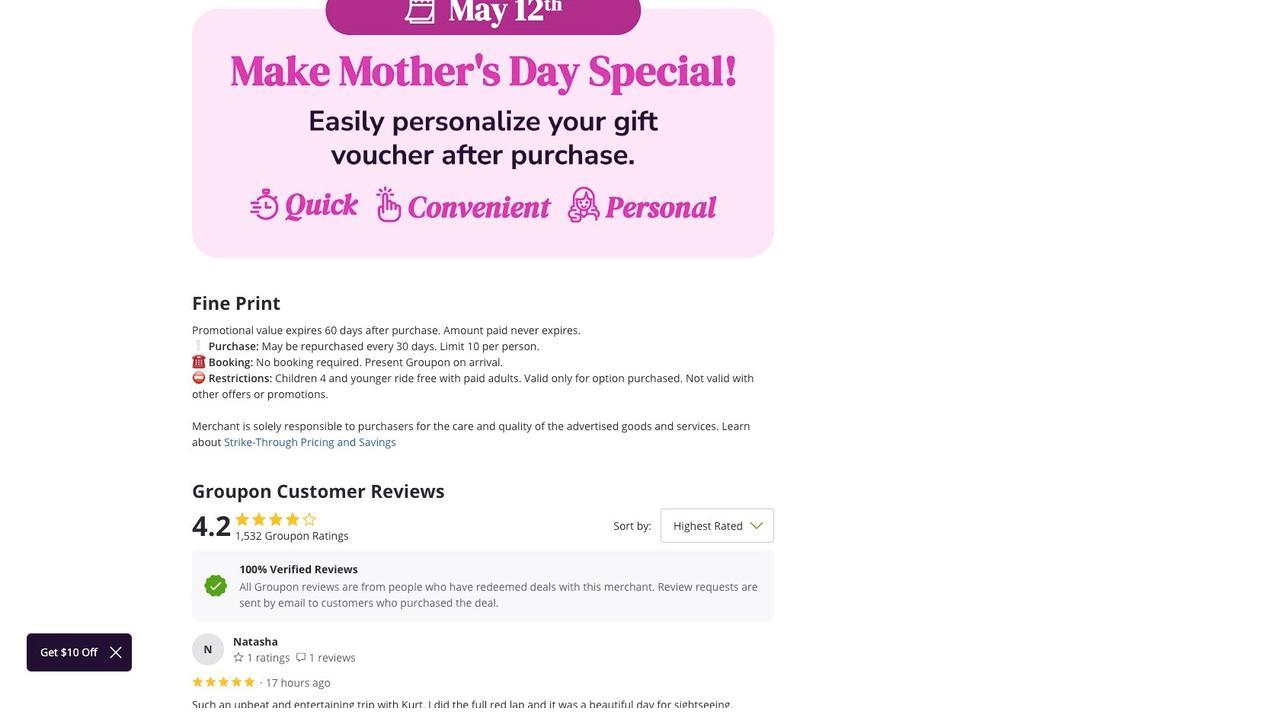 Task type: describe. For each thing, give the bounding box(es) containing it.
1 ratings image
[[233, 652, 244, 663]]



Task type: locate. For each thing, give the bounding box(es) containing it.
1 reviews image
[[295, 652, 306, 663]]



Task type: vqa. For each thing, say whether or not it's contained in the screenshot.
the 1 reviews image
yes



